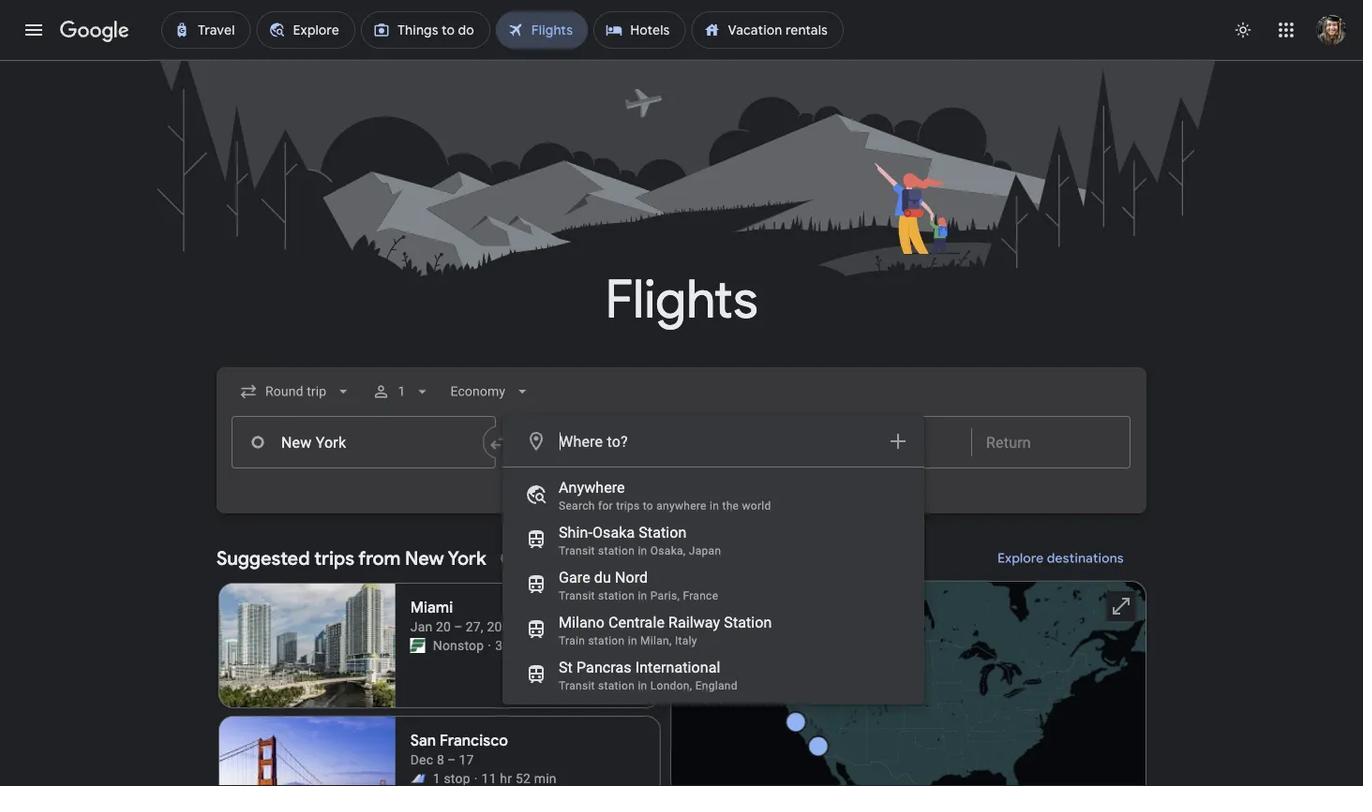 Task type: describe. For each thing, give the bounding box(es) containing it.
trips inside the "anywhere search for trips to anywhere in the world"
[[616, 500, 640, 513]]

to
[[643, 500, 653, 513]]

san
[[410, 732, 436, 751]]

centrale
[[608, 614, 665, 631]]

gare du nord option
[[502, 562, 924, 607]]

station inside milano centrale railway station train station in milan, italy
[[588, 635, 625, 648]]

1 button
[[364, 369, 439, 414]]

explore button
[[630, 493, 733, 531]]

station for pancras
[[598, 680, 635, 693]]

from
[[358, 547, 401, 570]]

1
[[398, 384, 405, 399]]

england
[[695, 680, 738, 693]]

explore destinations
[[998, 550, 1124, 567]]

in inside milano centrale railway station train station in milan, italy
[[628, 635, 637, 648]]

in for nord
[[638, 590, 647, 603]]

italy
[[675, 635, 697, 648]]

suggested trips from new york region
[[217, 536, 1146, 787]]

3 hr 19 min
[[495, 638, 563, 653]]

japan
[[689, 545, 721, 558]]

anywhere
[[656, 500, 707, 513]]

world
[[742, 500, 771, 513]]

destinations
[[1047, 550, 1124, 567]]

explore destinations button
[[975, 536, 1146, 581]]

in for station
[[638, 545, 647, 558]]

st pancras international option
[[502, 652, 924, 697]]

st pancras international transit station in london, england
[[559, 659, 738, 693]]

for
[[598, 500, 613, 513]]

london,
[[650, 680, 692, 693]]

gare
[[559, 569, 590, 586]]

station for osaka
[[598, 545, 635, 558]]

pancras
[[576, 659, 631, 676]]

 image for san francisco
[[474, 770, 478, 787]]

explore for explore destinations
[[998, 550, 1044, 567]]

the
[[722, 500, 739, 513]]

san francisco dec 8 – 17
[[410, 732, 508, 768]]

nonstop
[[433, 638, 484, 653]]

20 – 27,
[[436, 619, 483, 635]]

shin-osaka station transit station in osaka, japan
[[559, 524, 721, 558]]

Return text field
[[986, 417, 1116, 468]]

du
[[594, 569, 611, 586]]

anywhere option
[[502, 472, 924, 517]]

change appearance image
[[1221, 7, 1266, 52]]

milano centrale railway station option
[[502, 607, 924, 652]]

osaka,
[[650, 545, 686, 558]]

destination, select multiple airports image
[[887, 430, 909, 453]]

list box inside "flight" search box
[[502, 468, 924, 705]]

min
[[540, 638, 563, 653]]

jan
[[410, 619, 433, 635]]

where to?
[[560, 433, 628, 450]]

paris,
[[650, 590, 680, 603]]

trips inside suggested trips from new york region
[[314, 547, 354, 570]]



Task type: vqa. For each thing, say whether or not it's contained in the screenshot.
 button
no



Task type: locate. For each thing, give the bounding box(es) containing it.
station inside milano centrale railway station train station in milan, italy
[[724, 614, 772, 631]]

station inside 'shin-osaka station transit station in osaka, japan'
[[639, 524, 687, 541]]

transit for shin-
[[559, 545, 595, 558]]

frontier and spirit image
[[410, 772, 425, 787]]

0 vertical spatial transit
[[559, 545, 595, 558]]

in left london,
[[638, 680, 647, 693]]

transit down gare
[[559, 590, 595, 603]]

1 vertical spatial trips
[[314, 547, 354, 570]]

trips left to
[[616, 500, 640, 513]]

in
[[710, 500, 719, 513], [638, 545, 647, 558], [638, 590, 647, 603], [628, 635, 637, 648], [638, 680, 647, 693]]

0 vertical spatial  image
[[488, 637, 491, 655]]

in left the the at bottom
[[710, 500, 719, 513]]

miami
[[410, 599, 453, 618]]

38 US dollars text field
[[622, 680, 645, 697]]

in down centrale
[[628, 635, 637, 648]]

transit inside st pancras international transit station in london, england
[[559, 680, 595, 693]]

2024
[[487, 619, 517, 635]]

station
[[598, 545, 635, 558], [598, 590, 635, 603], [588, 635, 625, 648], [598, 680, 635, 693]]

hr
[[506, 638, 518, 653]]

dec
[[410, 752, 433, 768]]

0 vertical spatial explore
[[672, 503, 718, 520]]

york
[[448, 547, 486, 570]]

3 transit from the top
[[559, 680, 595, 693]]

Flight search field
[[202, 367, 1161, 705]]

 image left 3
[[488, 637, 491, 655]]

where
[[560, 433, 603, 450]]

shin-
[[559, 524, 592, 541]]

1 horizontal spatial trips
[[616, 500, 640, 513]]

1 vertical spatial  image
[[474, 770, 478, 787]]

in inside gare du nord transit station in paris, france
[[638, 590, 647, 603]]

flights
[[605, 267, 758, 333]]

2 vertical spatial transit
[[559, 680, 595, 693]]

anywhere
[[559, 479, 625, 496]]

miami jan 20 – 27, 2024
[[410, 599, 517, 635]]

transit
[[559, 545, 595, 558], [559, 590, 595, 603], [559, 680, 595, 693]]

explore inside suggested trips from new york region
[[998, 550, 1044, 567]]

None text field
[[232, 416, 496, 469]]

1 vertical spatial station
[[724, 614, 772, 631]]

station up the pancras on the left bottom of the page
[[588, 635, 625, 648]]

station
[[639, 524, 687, 541], [724, 614, 772, 631]]

1 vertical spatial transit
[[559, 590, 595, 603]]

in left the osaka,
[[638, 545, 647, 558]]

8 – 17
[[437, 752, 474, 768]]

trips left from
[[314, 547, 354, 570]]

3
[[495, 638, 503, 653]]

main menu image
[[22, 19, 45, 41]]

 image down san francisco dec 8 – 17
[[474, 770, 478, 787]]

transit down st
[[559, 680, 595, 693]]

None field
[[232, 375, 360, 409], [443, 375, 539, 409], [232, 375, 360, 409], [443, 375, 539, 409]]

0 horizontal spatial explore
[[672, 503, 718, 520]]

in inside the "anywhere search for trips to anywhere in the world"
[[710, 500, 719, 513]]

enter your destination dialog
[[502, 415, 924, 705]]

milano centrale railway station train station in milan, italy
[[559, 614, 772, 648]]

19
[[522, 638, 537, 653]]

station inside st pancras international transit station in london, england
[[598, 680, 635, 693]]

transit for st
[[559, 680, 595, 693]]

station up the osaka,
[[639, 524, 687, 541]]

france
[[683, 590, 718, 603]]

0 vertical spatial station
[[639, 524, 687, 541]]

 image for miami
[[488, 637, 491, 655]]

milan,
[[640, 635, 672, 648]]

 image
[[488, 637, 491, 655], [474, 770, 478, 787]]

in for international
[[638, 680, 647, 693]]

1 transit from the top
[[559, 545, 595, 558]]

explore inside "flight" search box
[[672, 503, 718, 520]]

suggested trips from new york
[[217, 547, 486, 570]]

frontier image
[[410, 638, 425, 653]]

none text field inside "flight" search box
[[232, 416, 496, 469]]

list box
[[502, 468, 924, 705]]

transit down shin-
[[559, 545, 595, 558]]

station down gare du nord option
[[724, 614, 772, 631]]

suggested
[[217, 547, 310, 570]]

Departure text field
[[828, 417, 957, 468]]

0 horizontal spatial station
[[639, 524, 687, 541]]

1 horizontal spatial explore
[[998, 550, 1044, 567]]

to?
[[607, 433, 628, 450]]

station down du
[[598, 590, 635, 603]]

1 vertical spatial explore
[[998, 550, 1044, 567]]

trips
[[616, 500, 640, 513], [314, 547, 354, 570]]

1 horizontal spatial  image
[[488, 637, 491, 655]]

in down nord
[[638, 590, 647, 603]]

station inside 'shin-osaka station transit station in osaka, japan'
[[598, 545, 635, 558]]

station inside gare du nord transit station in paris, france
[[598, 590, 635, 603]]

st
[[559, 659, 573, 676]]

Where else? text field
[[559, 419, 876, 464]]

0 vertical spatial trips
[[616, 500, 640, 513]]

nord
[[615, 569, 648, 586]]

list box containing anywhere
[[502, 468, 924, 705]]

francisco
[[440, 732, 508, 751]]

transit inside gare du nord transit station in paris, france
[[559, 590, 595, 603]]

anywhere search for trips to anywhere in the world
[[559, 479, 771, 513]]

0 horizontal spatial  image
[[474, 770, 478, 787]]

1 horizontal spatial station
[[724, 614, 772, 631]]

gare du nord transit station in paris, france
[[559, 569, 718, 603]]

train
[[559, 635, 585, 648]]

in inside 'shin-osaka station transit station in osaka, japan'
[[638, 545, 647, 558]]

international
[[635, 659, 720, 676]]

milano
[[559, 614, 605, 631]]

$38
[[622, 680, 645, 697]]

search
[[559, 500, 595, 513]]

explore for explore
[[672, 503, 718, 520]]

0 horizontal spatial trips
[[314, 547, 354, 570]]

transit for gare
[[559, 590, 595, 603]]

explore
[[672, 503, 718, 520], [998, 550, 1044, 567]]

station for du
[[598, 590, 635, 603]]

in inside st pancras international transit station in london, england
[[638, 680, 647, 693]]

transit inside 'shin-osaka station transit station in osaka, japan'
[[559, 545, 595, 558]]

2 transit from the top
[[559, 590, 595, 603]]

osaka
[[592, 524, 635, 541]]

station down 'osaka'
[[598, 545, 635, 558]]

railway
[[668, 614, 720, 631]]

new
[[405, 547, 444, 570]]

shin-osaka station option
[[502, 517, 924, 562]]

station down the pancras on the left bottom of the page
[[598, 680, 635, 693]]



